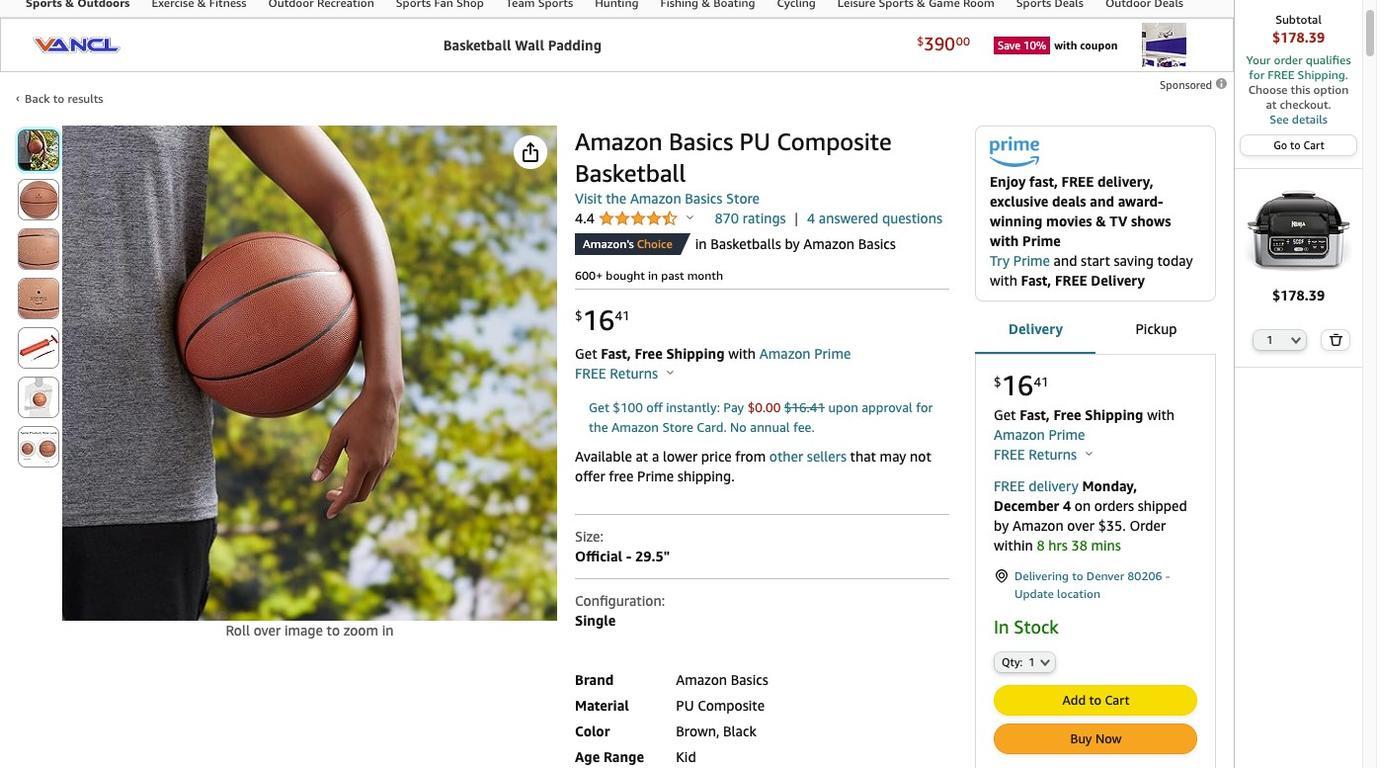 Task type: locate. For each thing, give the bounding box(es) containing it.
brown, black
[[676, 723, 757, 740]]

1 vertical spatial 41
[[1034, 373, 1050, 389]]

get fast, free shipping with amazon prime for the bottom amazon prime link
[[994, 407, 1175, 443]]

0 vertical spatial 41
[[615, 308, 630, 323]]

0 vertical spatial store
[[727, 190, 760, 207]]

1 vertical spatial popover image
[[667, 370, 674, 375]]

amazon prime link up free delivery on the right bottom of the page
[[994, 426, 1086, 443]]

-
[[626, 548, 632, 565], [1166, 569, 1171, 584]]

for right approval
[[917, 399, 934, 415]]

0 horizontal spatial 41
[[615, 308, 630, 323]]

$ 16 41 down 600+
[[575, 303, 630, 336]]

- left 29.5" at bottom
[[626, 548, 632, 565]]

choice
[[637, 236, 673, 251]]

shipping up popover icon
[[1086, 407, 1144, 423]]

0 vertical spatial free returns button
[[575, 364, 674, 384]]

not
[[910, 448, 932, 465]]

1 horizontal spatial returns
[[1029, 446, 1078, 463]]

0 horizontal spatial cart
[[1106, 692, 1130, 708]]

‹
[[16, 90, 20, 105]]

returns up $100
[[610, 365, 658, 382]]

pay
[[724, 399, 745, 415]]

free inside your order qualifies for free shipping. choose this option at checkout. see details
[[1269, 67, 1295, 82]]

get fast, free shipping with amazon prime up get $100 off instantly: pay $0.00 $16.41
[[575, 345, 851, 362]]

1 vertical spatial 4
[[1064, 498, 1072, 514]]

1 horizontal spatial -
[[1166, 569, 1171, 584]]

basics up visit the amazon basics store link
[[669, 128, 734, 155]]

1 horizontal spatial free returns
[[994, 446, 1081, 463]]

returns for the bottommost popover image
[[610, 365, 658, 382]]

fast, up the free delivery link
[[1020, 407, 1051, 423]]

pu up brown,
[[676, 697, 694, 714]]

past
[[662, 268, 685, 283]]

600+ bought in past month
[[575, 268, 724, 283]]

41 down delivery link
[[1034, 373, 1050, 389]]

to right the go
[[1291, 138, 1302, 151]]

0 horizontal spatial 1
[[1029, 655, 1036, 668]]

to right add
[[1090, 692, 1102, 708]]

0 vertical spatial pu
[[740, 128, 771, 155]]

0 horizontal spatial -
[[626, 548, 632, 565]]

1 vertical spatial at
[[636, 448, 649, 465]]

0 horizontal spatial free returns button
[[575, 364, 674, 384]]

0 horizontal spatial dropdown image
[[1041, 658, 1051, 666]]

other sellers link
[[770, 448, 847, 465]]

free returns up free delivery on the right bottom of the page
[[994, 446, 1081, 463]]

at left a
[[636, 448, 649, 465]]

pickup
[[1136, 321, 1178, 337]]

for inside upon approval for the amazon store card. no annual fee.
[[917, 399, 934, 415]]

free delivery link
[[994, 478, 1079, 495]]

pu
[[740, 128, 771, 155], [676, 697, 694, 714]]

shipping inside the get fast, free shipping with amazon prime
[[1086, 407, 1144, 423]]

approval
[[862, 399, 913, 415]]

1 right qty:
[[1029, 655, 1036, 668]]

monday, december 4
[[994, 478, 1138, 514]]

movies
[[1047, 213, 1093, 230]]

dropdown image
[[1292, 336, 1302, 344], [1041, 658, 1051, 666]]

$ 16 41 down delivery link
[[994, 369, 1050, 402]]

1 horizontal spatial at
[[1267, 97, 1278, 112]]

fast,
[[1030, 173, 1059, 190]]

0 vertical spatial popover image
[[687, 215, 694, 219]]

fast, down try prime link at the top of the page
[[1022, 272, 1052, 289]]

prime up upon
[[815, 345, 851, 362]]

1 horizontal spatial for
[[1250, 67, 1265, 82]]

popover image
[[1086, 451, 1093, 456]]

choose
[[1249, 82, 1288, 97]]

1 horizontal spatial dropdown image
[[1292, 336, 1302, 344]]

and up fast, free delivery
[[1054, 252, 1078, 269]]

for left order
[[1250, 67, 1265, 82]]

amazon inside the get fast, free shipping with amazon prime
[[994, 426, 1046, 443]]

0 horizontal spatial composite
[[698, 697, 765, 714]]

brand
[[575, 671, 614, 688]]

popover image
[[687, 215, 694, 219], [667, 370, 674, 375]]

to inside navigation navigation
[[1291, 138, 1302, 151]]

composite
[[777, 128, 892, 155], [698, 697, 765, 714]]

pu inside amazon basics pu composite basketball visit the amazon basics store
[[740, 128, 771, 155]]

amazon down answered
[[804, 235, 855, 252]]

0 vertical spatial by
[[785, 235, 800, 252]]

1 horizontal spatial by
[[994, 517, 1010, 534]]

0 vertical spatial the
[[606, 190, 627, 207]]

exclusive
[[990, 193, 1049, 210]]

41 for fast, free shipping
[[615, 308, 630, 323]]

and up the &
[[1091, 193, 1115, 210]]

$16.41
[[785, 399, 825, 415]]

0 vertical spatial dropdown image
[[1292, 336, 1302, 344]]

orders
[[1095, 498, 1135, 514]]

start
[[1082, 252, 1111, 269]]

with down try
[[990, 272, 1018, 289]]

free returns button up free delivery on the right bottom of the page
[[994, 445, 1093, 465]]

free returns button
[[575, 364, 674, 384], [994, 445, 1093, 465]]

0 vertical spatial shipping
[[667, 345, 725, 362]]

month
[[688, 268, 724, 283]]

with inside and start saving today with
[[990, 272, 1018, 289]]

1 horizontal spatial composite
[[777, 128, 892, 155]]

amazon up 8
[[1013, 517, 1064, 534]]

Add to Cart submit
[[995, 686, 1197, 714]]

popover image inside 4.4 "button"
[[687, 215, 694, 219]]

stock
[[1015, 616, 1059, 638]]

amazon prime link
[[760, 345, 851, 362], [994, 426, 1086, 443]]

with inside enjoy fast, free delivery, exclusive deals and award- winning movies & tv shows with prime try prime
[[990, 233, 1020, 249]]

amazon up pu composite
[[676, 671, 728, 688]]

go to cart link
[[1242, 135, 1357, 155]]

shipping.
[[678, 468, 735, 484]]

1 vertical spatial 16
[[1002, 369, 1034, 402]]

16 down 600+
[[583, 303, 615, 336]]

get $100 off instantly: pay $0.00 $16.41
[[589, 399, 825, 415]]

0 vertical spatial free
[[635, 345, 663, 362]]

free returns button up $100
[[575, 364, 674, 384]]

1 vertical spatial cart
[[1106, 692, 1130, 708]]

amazon prime link up $16.41
[[760, 345, 851, 362]]

1 horizontal spatial delivery
[[1092, 272, 1146, 289]]

0 vertical spatial -
[[626, 548, 632, 565]]

popover image down visit the amazon basics store link
[[687, 215, 694, 219]]

2 $178.39 from the top
[[1273, 286, 1326, 303]]

basketballs
[[711, 235, 782, 252]]

1 vertical spatial amazon prime link
[[994, 426, 1086, 443]]

1 vertical spatial delivery
[[1009, 321, 1064, 337]]

amazon down $100
[[612, 419, 659, 435]]

the
[[606, 190, 627, 207], [589, 419, 608, 435]]

1 vertical spatial and
[[1054, 252, 1078, 269]]

by inside on orders shipped by amazon over $35. order within
[[994, 517, 1010, 534]]

returns
[[610, 365, 658, 382], [1029, 446, 1078, 463]]

$35.
[[1099, 517, 1127, 534]]

shipping up the instantly:
[[667, 345, 725, 362]]

composite up black
[[698, 697, 765, 714]]

0 horizontal spatial popover image
[[667, 370, 674, 375]]

lower
[[663, 448, 698, 465]]

0 vertical spatial in
[[696, 235, 707, 252]]

870 ratings link
[[715, 210, 786, 226]]

Buy Now submit
[[995, 724, 1197, 753]]

0 horizontal spatial and
[[1054, 252, 1078, 269]]

free up the off
[[635, 345, 663, 362]]

pu composite
[[676, 697, 765, 714]]

in basketballs by amazon basics
[[696, 235, 896, 252]]

store up 870 ratings link
[[727, 190, 760, 207]]

to inside delivering to denver 80206 - update location
[[1073, 569, 1084, 584]]

delivery down fast, free delivery
[[1009, 321, 1064, 337]]

0 vertical spatial for
[[1250, 67, 1265, 82]]

amazon basics pu composite basketball image
[[62, 126, 558, 621]]

by
[[785, 235, 800, 252], [994, 517, 1010, 534]]

dropdown image left delete icon
[[1292, 336, 1302, 344]]

1 vertical spatial dropdown image
[[1041, 658, 1051, 666]]

1 horizontal spatial popover image
[[687, 215, 694, 219]]

600+
[[575, 268, 603, 283]]

amazon up $16.41
[[760, 345, 811, 362]]

with inside the get fast, free shipping with amazon prime
[[1148, 407, 1175, 423]]

0 vertical spatial $178.39
[[1273, 29, 1326, 45]]

popover image up the instantly:
[[667, 370, 674, 375]]

mins
[[1092, 537, 1122, 554]]

0 vertical spatial composite
[[777, 128, 892, 155]]

amazon
[[575, 128, 663, 155], [631, 190, 682, 207], [804, 235, 855, 252], [760, 345, 811, 362], [612, 419, 659, 435], [994, 426, 1046, 443], [1013, 517, 1064, 534], [676, 671, 728, 688]]

get down 600+
[[575, 345, 598, 362]]

visit the amazon basics store link
[[575, 190, 760, 207]]

pu up 870 ratings link
[[740, 128, 771, 155]]

41 down 'bought'
[[615, 308, 630, 323]]

get fast, free shipping with amazon prime up popover icon
[[994, 407, 1175, 443]]

0 vertical spatial $
[[575, 308, 583, 323]]

1 vertical spatial 1
[[1029, 655, 1036, 668]]

qty:
[[1002, 655, 1023, 668]]

tab list
[[976, 305, 1217, 356]]

size: official - 29.5"
[[575, 528, 670, 565]]

fast, up $100
[[601, 345, 631, 362]]

0 vertical spatial returns
[[610, 365, 658, 382]]

4 left 'on'
[[1064, 498, 1072, 514]]

870
[[715, 210, 739, 226]]

1 vertical spatial returns
[[1029, 446, 1078, 463]]

fee.
[[794, 419, 815, 435]]

1 vertical spatial free
[[1054, 407, 1082, 423]]

dropdown image right qty: 1
[[1041, 658, 1051, 666]]

1 vertical spatial shipping
[[1086, 407, 1144, 423]]

1 horizontal spatial $ 16 41
[[994, 369, 1050, 402]]

by up 'within'
[[994, 517, 1010, 534]]

0 horizontal spatial free returns
[[575, 365, 662, 382]]

to for go to cart
[[1291, 138, 1302, 151]]

with up the pay
[[729, 345, 756, 362]]

1 horizontal spatial $
[[994, 373, 1002, 389]]

composite up answered
[[777, 128, 892, 155]]

1 vertical spatial $ 16 41
[[994, 369, 1050, 402]]

option
[[1314, 82, 1350, 97]]

free returns for bottommost free returns button
[[994, 446, 1081, 463]]

shipped
[[1138, 498, 1188, 514]]

store down the instantly:
[[663, 419, 694, 435]]

0 horizontal spatial at
[[636, 448, 649, 465]]

0 vertical spatial over
[[1068, 517, 1095, 534]]

38
[[1072, 537, 1088, 554]]

back
[[25, 91, 50, 106]]

1 vertical spatial pu
[[676, 697, 694, 714]]

1 horizontal spatial 16
[[1002, 369, 1034, 402]]

1 horizontal spatial get fast, free shipping with amazon prime
[[994, 407, 1175, 443]]

1 vertical spatial in
[[648, 268, 658, 283]]

returns up delivery
[[1029, 446, 1078, 463]]

0 vertical spatial at
[[1267, 97, 1278, 112]]

0 horizontal spatial store
[[663, 419, 694, 435]]

pickup link
[[1096, 305, 1217, 356]]

in up the month in the top of the page
[[696, 235, 707, 252]]

delivery inside tab list
[[1009, 321, 1064, 337]]

2 vertical spatial fast,
[[1020, 407, 1051, 423]]

cart
[[1304, 138, 1325, 151], [1106, 692, 1130, 708]]

$ 16 41
[[575, 303, 630, 336], [994, 369, 1050, 402]]

prime right try
[[1014, 252, 1051, 269]]

the up 4.4 "button"
[[606, 190, 627, 207]]

results
[[68, 91, 103, 106]]

details
[[1293, 112, 1328, 127]]

for
[[1250, 67, 1265, 82], [917, 399, 934, 415]]

prime down a
[[638, 468, 674, 484]]

0 vertical spatial 1
[[1268, 333, 1274, 346]]

- right "80206"
[[1166, 569, 1171, 584]]

$ down delivery link
[[994, 373, 1002, 389]]

to
[[53, 91, 65, 106], [1291, 138, 1302, 151], [1073, 569, 1084, 584], [327, 622, 340, 639], [1090, 692, 1102, 708]]

0 horizontal spatial $ 16 41
[[575, 303, 630, 336]]

subtotal $178.39
[[1273, 12, 1326, 45]]

by down | at the right top of the page
[[785, 235, 800, 252]]

1 horizontal spatial in
[[648, 268, 658, 283]]

16 down delivery link
[[1002, 369, 1034, 402]]

1 vertical spatial store
[[663, 419, 694, 435]]

0 vertical spatial fast,
[[1022, 272, 1052, 289]]

amazon's
[[583, 236, 634, 251]]

1 horizontal spatial store
[[727, 190, 760, 207]]

0 horizontal spatial pu
[[676, 697, 694, 714]]

4.4
[[575, 210, 599, 226]]

prime up delivery
[[1049, 426, 1086, 443]]

over up 38
[[1068, 517, 1095, 534]]

free returns up $100
[[575, 365, 662, 382]]

zoom
[[344, 622, 379, 639]]

to up location
[[1073, 569, 1084, 584]]

0 horizontal spatial delivery
[[1009, 321, 1064, 337]]

cart inside go to cart link
[[1304, 138, 1325, 151]]

with down pickup link
[[1148, 407, 1175, 423]]

4 right | at the right top of the page
[[808, 210, 816, 226]]

amazon up free delivery on the right bottom of the page
[[994, 426, 1046, 443]]

1 horizontal spatial shipping
[[1086, 407, 1144, 423]]

80206
[[1128, 569, 1163, 584]]

delivering
[[1015, 569, 1070, 584]]

1 vertical spatial $178.39
[[1273, 286, 1326, 303]]

basics up pu composite
[[731, 671, 769, 688]]

1 vertical spatial the
[[589, 419, 608, 435]]

card.
[[697, 419, 727, 435]]

1 vertical spatial free returns
[[994, 446, 1081, 463]]

0 horizontal spatial for
[[917, 399, 934, 415]]

0 horizontal spatial $
[[575, 308, 583, 323]]

16 for fast, free shipping
[[583, 303, 615, 336]]

brown,
[[676, 723, 720, 740]]

get fast, free shipping with amazon prime
[[575, 345, 851, 362], [994, 407, 1175, 443]]

that
[[851, 448, 877, 465]]

$ for in stock
[[994, 373, 1002, 389]]

0 vertical spatial 4
[[808, 210, 816, 226]]

go
[[1274, 138, 1288, 151]]

the inside amazon basics pu composite basketball visit the amazon basics store
[[606, 190, 627, 207]]

1 left delete icon
[[1268, 333, 1274, 346]]

0 horizontal spatial in
[[382, 622, 394, 639]]

upon
[[829, 399, 859, 415]]

free up delivery
[[1054, 407, 1082, 423]]

fast, free delivery
[[1022, 272, 1146, 289]]

for inside your order qualifies for free shipping. choose this option at checkout. see details
[[1250, 67, 1265, 82]]

fast,
[[1022, 272, 1052, 289], [601, 345, 631, 362], [1020, 407, 1051, 423]]

0 horizontal spatial over
[[254, 622, 281, 639]]

in left past
[[648, 268, 658, 283]]

off
[[647, 399, 663, 415]]

- inside size: official - 29.5"
[[626, 548, 632, 565]]

delivery down saving
[[1092, 272, 1146, 289]]

1 vertical spatial for
[[917, 399, 934, 415]]

0 vertical spatial $ 16 41
[[575, 303, 630, 336]]

free returns for the left free returns button
[[575, 365, 662, 382]]

cart up now
[[1106, 692, 1130, 708]]

today
[[1158, 252, 1194, 269]]

0 horizontal spatial get fast, free shipping with amazon prime
[[575, 345, 851, 362]]

1 vertical spatial $
[[994, 373, 1002, 389]]

free for topmost amazon prime link
[[635, 345, 663, 362]]

to for delivering to denver 80206 - update location
[[1073, 569, 1084, 584]]

at left this
[[1267, 97, 1278, 112]]

0 vertical spatial cart
[[1304, 138, 1325, 151]]

0 vertical spatial and
[[1091, 193, 1115, 210]]

1 $178.39 from the top
[[1273, 29, 1326, 45]]

configuration:
[[575, 592, 665, 609]]

0 vertical spatial get fast, free shipping with amazon prime
[[575, 345, 851, 362]]

free returns
[[575, 365, 662, 382], [994, 446, 1081, 463]]

0 horizontal spatial amazon prime link
[[760, 345, 851, 362]]

1 horizontal spatial cart
[[1304, 138, 1325, 151]]

None submit
[[19, 130, 58, 170], [19, 180, 58, 219], [19, 229, 58, 269], [19, 279, 58, 318], [19, 328, 58, 368], [1323, 330, 1350, 350], [19, 378, 58, 417], [19, 427, 58, 467], [19, 130, 58, 170], [19, 180, 58, 219], [19, 229, 58, 269], [19, 279, 58, 318], [19, 328, 58, 368], [1323, 330, 1350, 350], [19, 378, 58, 417], [19, 427, 58, 467]]

enjoy fast, free delivery, exclusive deals and award- winning movies & tv shows with prime try prime
[[990, 173, 1172, 269]]

0 horizontal spatial by
[[785, 235, 800, 252]]

1 inside navigation navigation
[[1268, 333, 1274, 346]]

$178.39 down subtotal
[[1273, 29, 1326, 45]]

$ down 600+
[[575, 308, 583, 323]]

$178.39 down ninja ag301 foodi 5-in-1 indoor electric grill with air fry, roast, bake &amp; dehydrate - programmable, black/silver image
[[1273, 286, 1326, 303]]

free
[[635, 345, 663, 362], [1054, 407, 1082, 423]]

and inside enjoy fast, free delivery, exclusive deals and award- winning movies & tv shows with prime try prime
[[1091, 193, 1115, 210]]

in right zoom
[[382, 622, 394, 639]]

over right roll
[[254, 622, 281, 639]]

cart down details
[[1304, 138, 1325, 151]]

1 vertical spatial composite
[[698, 697, 765, 714]]

to right 'back'
[[53, 91, 65, 106]]

1 vertical spatial by
[[994, 517, 1010, 534]]

at
[[1267, 97, 1278, 112], [636, 448, 649, 465]]

with up try
[[990, 233, 1020, 249]]

1 horizontal spatial and
[[1091, 193, 1115, 210]]

1 horizontal spatial 41
[[1034, 373, 1050, 389]]

0 horizontal spatial free
[[635, 345, 663, 362]]

basics down the 4 answered questions link
[[859, 235, 896, 252]]

the up available
[[589, 419, 608, 435]]



Task type: vqa. For each thing, say whether or not it's contained in the screenshot.


Task type: describe. For each thing, give the bounding box(es) containing it.
add to cart
[[1063, 692, 1130, 708]]

to for add to cart
[[1090, 692, 1102, 708]]

free
[[609, 468, 634, 484]]

cart for go to cart
[[1304, 138, 1325, 151]]

get up the free delivery link
[[994, 407, 1017, 423]]

16 for in stock
[[1002, 369, 1034, 402]]

kid
[[676, 748, 697, 765]]

no
[[731, 419, 747, 435]]

0 vertical spatial amazon prime link
[[760, 345, 851, 362]]

cart for add to cart
[[1106, 692, 1130, 708]]

prime inside that may not offer free prime shipping.
[[638, 468, 674, 484]]

free for the bottom amazon prime link
[[1054, 407, 1082, 423]]

on
[[1075, 498, 1092, 514]]

this
[[1292, 82, 1311, 97]]

may
[[880, 448, 907, 465]]

your order qualifies for free shipping. choose this option at checkout. see details
[[1247, 52, 1352, 127]]

1 vertical spatial over
[[254, 622, 281, 639]]

amazon inside upon approval for the amazon store card. no annual fee.
[[612, 419, 659, 435]]

black
[[724, 723, 757, 740]]

range
[[604, 748, 644, 765]]

41 for in stock
[[1034, 373, 1050, 389]]

basics up 870
[[685, 190, 723, 207]]

order
[[1130, 517, 1167, 534]]

$0.00
[[748, 399, 781, 415]]

try
[[990, 252, 1010, 269]]

tv
[[1110, 213, 1128, 230]]

0 horizontal spatial 4
[[808, 210, 816, 226]]

questions
[[883, 210, 943, 226]]

prime up try prime link at the top of the page
[[1023, 233, 1062, 249]]

&
[[1096, 213, 1107, 230]]

shipping for the bottom amazon prime link
[[1086, 407, 1144, 423]]

buy now
[[1071, 730, 1123, 746]]

0 vertical spatial delivery
[[1092, 272, 1146, 289]]

at inside your order qualifies for free shipping. choose this option at checkout. see details
[[1267, 97, 1278, 112]]

material
[[575, 697, 630, 714]]

the inside upon approval for the amazon store card. no annual fee.
[[589, 419, 608, 435]]

available
[[575, 448, 632, 465]]

basketball
[[575, 159, 686, 187]]

|
[[795, 210, 799, 226]]

navigation navigation
[[0, 0, 1364, 768]]

delivery
[[1029, 478, 1079, 495]]

enjoy
[[990, 173, 1027, 190]]

to inside ‹ back to results
[[53, 91, 65, 106]]

composite inside amazon basics pu composite basketball visit the amazon basics store
[[777, 128, 892, 155]]

amazon basics
[[676, 671, 769, 688]]

to left zoom
[[327, 622, 340, 639]]

over inside on orders shipped by amazon over $35. order within
[[1068, 517, 1095, 534]]

shipping.
[[1298, 67, 1349, 82]]

store inside upon approval for the amazon store card. no annual fee.
[[663, 419, 694, 435]]

ratings
[[743, 210, 786, 226]]

qualifies
[[1307, 52, 1352, 67]]

1 vertical spatial free returns button
[[994, 445, 1093, 465]]

try prime link
[[990, 252, 1051, 269]]

‹ back to results
[[16, 90, 103, 106]]

now
[[1096, 730, 1123, 746]]

and inside and start saving today with
[[1054, 252, 1078, 269]]

instantly:
[[667, 399, 721, 415]]

amazon's choice
[[583, 236, 673, 251]]

2 horizontal spatial in
[[696, 235, 707, 252]]

$100
[[613, 399, 643, 415]]

get fast, free shipping with amazon prime for topmost amazon prime link
[[575, 345, 851, 362]]

sponsored link
[[1161, 75, 1230, 95]]

price
[[702, 448, 732, 465]]

image
[[285, 622, 323, 639]]

leave feedback on sponsored ad element
[[1161, 78, 1230, 91]]

available at a lower price from other sellers
[[575, 448, 847, 465]]

official
[[575, 548, 623, 565]]

on orders shipped by amazon over $35. order within
[[994, 498, 1188, 554]]

hrs
[[1049, 537, 1068, 554]]

delivery link
[[976, 305, 1096, 356]]

age range
[[575, 748, 659, 768]]

shows
[[1132, 213, 1172, 230]]

go to cart
[[1274, 138, 1325, 151]]

tab list containing delivery
[[976, 305, 1217, 356]]

4 answered questions link
[[808, 209, 943, 228]]

$ 16 41 for in stock
[[994, 369, 1050, 402]]

location
[[1058, 586, 1101, 601]]

in
[[994, 616, 1010, 638]]

free inside enjoy fast, free delivery, exclusive deals and award- winning movies & tv shows with prime try prime
[[1062, 173, 1095, 190]]

get left $100
[[589, 399, 610, 415]]

4 inside monday, december 4
[[1064, 498, 1072, 514]]

shipping for topmost amazon prime link
[[667, 345, 725, 362]]

configuration: single
[[575, 592, 665, 629]]

age
[[575, 748, 600, 765]]

amazon basics pu composite basketball visit the amazon basics store
[[575, 128, 892, 207]]

store inside amazon basics pu composite basketball visit the amazon basics store
[[727, 190, 760, 207]]

saving
[[1115, 252, 1154, 269]]

roll over image to zoom in
[[226, 622, 394, 639]]

sellers
[[807, 448, 847, 465]]

1 vertical spatial fast,
[[601, 345, 631, 362]]

4.4 button
[[575, 210, 694, 228]]

870 ratings
[[715, 210, 786, 226]]

- inside delivering to denver 80206 - update location
[[1166, 569, 1171, 584]]

order
[[1275, 52, 1304, 67]]

bought
[[606, 268, 645, 283]]

ninja ag301 foodi 5-in-1 indoor electric grill with air fry, roast, bake &amp; dehydrate - programmable, black/silver image
[[1245, 177, 1354, 285]]

deals
[[1053, 193, 1087, 210]]

sponsored
[[1161, 78, 1216, 91]]

winning
[[990, 213, 1043, 230]]

amazon inside on orders shipped by amazon over $35. order within
[[1013, 517, 1064, 534]]

your
[[1247, 52, 1272, 67]]

delete image
[[1330, 333, 1344, 346]]

update
[[1015, 586, 1055, 601]]

amazon up 4.4 "button"
[[631, 190, 682, 207]]

and start saving today with
[[990, 252, 1194, 289]]

$ for fast, free shipping
[[575, 308, 583, 323]]

december
[[994, 498, 1060, 514]]

amazon up basketball
[[575, 128, 663, 155]]

prime inside the get fast, free shipping with amazon prime
[[1049, 426, 1086, 443]]

qty: 1
[[1002, 655, 1036, 668]]

buy
[[1071, 730, 1093, 746]]

a
[[652, 448, 660, 465]]

8
[[1037, 537, 1045, 554]]

$ 16 41 for fast, free shipping
[[575, 303, 630, 336]]

delivering to denver 80206 - update location link
[[994, 568, 1198, 603]]

returns for popover icon
[[1029, 446, 1078, 463]]

amazon prime logo image
[[990, 136, 1040, 172]]



